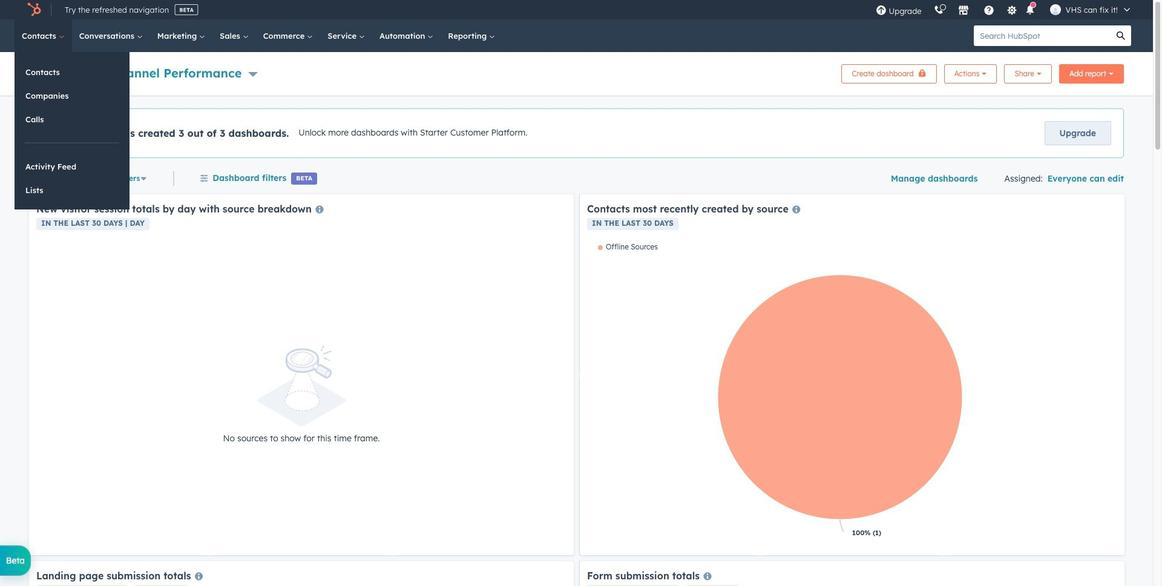 Task type: locate. For each thing, give the bounding box(es) containing it.
interactive chart image
[[587, 242, 1118, 548]]

marketplaces image
[[958, 5, 969, 16]]

jer mill image
[[1051, 4, 1061, 15]]

contacts most recently created by source element
[[580, 194, 1125, 555]]

menu
[[870, 0, 1139, 19]]

banner
[[29, 61, 1125, 84]]

Search HubSpot search field
[[975, 25, 1111, 46]]

form submission totals element
[[580, 561, 1125, 586]]



Task type: vqa. For each thing, say whether or not it's contained in the screenshot.
banner
yes



Task type: describe. For each thing, give the bounding box(es) containing it.
landing page submission totals element
[[29, 561, 574, 586]]

contacts menu
[[15, 52, 130, 210]]

new visitor session totals by day with source breakdown element
[[29, 194, 574, 555]]



